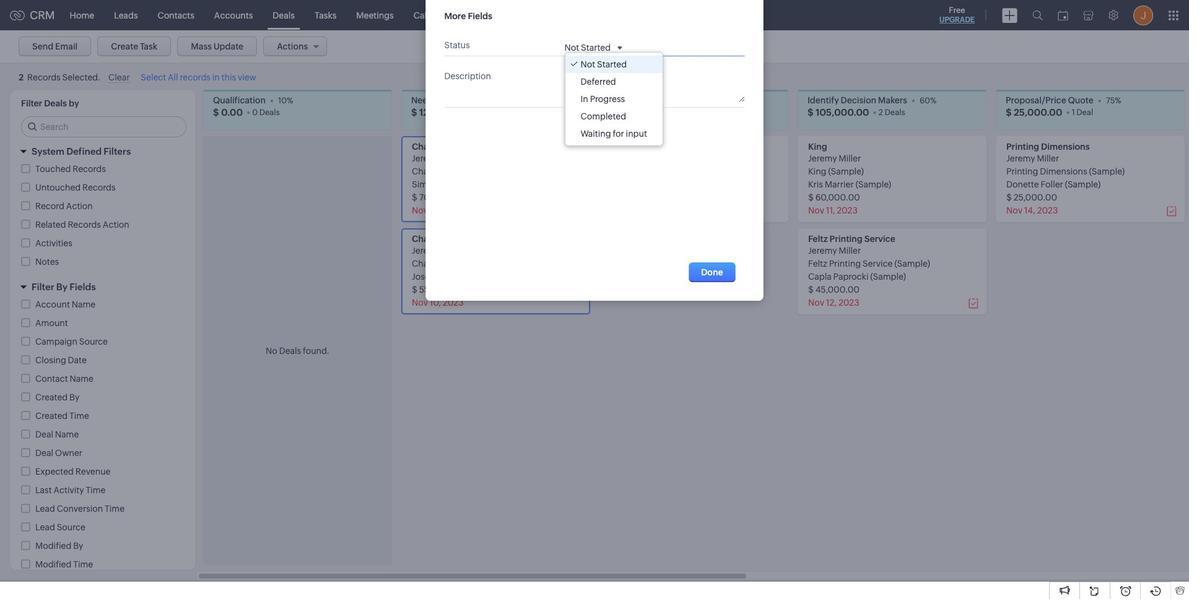 Task type: vqa. For each thing, say whether or not it's contained in the screenshot.
Closing
yes



Task type: locate. For each thing, give the bounding box(es) containing it.
1 vertical spatial modified
[[35, 560, 71, 570]]

0 horizontal spatial create task
[[111, 41, 157, 51]]

service up feltz printing service (sample) link
[[864, 234, 895, 244]]

1 1 deal from the left
[[676, 107, 697, 117]]

0 vertical spatial records
[[73, 164, 106, 174]]

0 vertical spatial feltz
[[808, 234, 828, 244]]

crm
[[30, 9, 55, 22]]

0 horizontal spatial not
[[564, 43, 579, 53]]

free
[[949, 6, 965, 15]]

filters
[[104, 146, 131, 157]]

25,000.00 down 'proposal/price'
[[1014, 107, 1062, 117]]

jeremy down king link on the top right of the page
[[808, 154, 837, 163]]

contacts link
[[148, 0, 204, 30]]

created up deal name
[[35, 411, 68, 421]]

miller down printing dimensions "link"
[[1037, 154, 1059, 163]]

lead for lead conversion time
[[35, 504, 55, 514]]

1 horizontal spatial 2 deals
[[878, 107, 905, 117]]

reports
[[453, 10, 484, 20]]

2 vertical spatial by
[[73, 541, 83, 551]]

by
[[69, 98, 79, 108]]

1 created from the top
[[35, 393, 68, 403]]

leads link
[[104, 0, 148, 30]]

0 horizontal spatial 2 deals
[[481, 107, 508, 117]]

tree
[[565, 53, 663, 146]]

4 % from the left
[[930, 96, 936, 105]]

name
[[72, 300, 95, 310], [70, 374, 93, 384], [55, 430, 79, 440]]

chemel
[[610, 142, 642, 152]]

0 vertical spatial task
[[487, 15, 512, 29]]

found.
[[303, 346, 329, 356]]

records down record action on the top left of page
[[68, 220, 101, 230]]

dimensions up donette foller (sample) link
[[1040, 167, 1087, 176]]

kris marrier (sample) link
[[808, 180, 891, 190]]

1 vertical spatial source
[[57, 523, 85, 533]]

2 vertical spatial name
[[55, 430, 79, 440]]

5 % from the left
[[1115, 96, 1121, 105]]

0 horizontal spatial fields
[[70, 282, 96, 292]]

$ left 0.00 at the top left
[[213, 107, 219, 117]]

records
[[73, 164, 106, 174], [82, 183, 116, 193], [68, 220, 101, 230]]

12,
[[826, 298, 837, 308]]

value
[[609, 95, 632, 105]]

2 modified from the top
[[35, 560, 71, 570]]

% for $ 105,000.00
[[930, 96, 936, 105]]

1 vertical spatial create task
[[111, 41, 157, 51]]

printing dimensions (sample) link
[[1006, 167, 1125, 176]]

1 horizontal spatial 1 deal
[[1072, 107, 1093, 117]]

$
[[213, 107, 219, 117], [411, 107, 417, 117], [609, 107, 615, 117], [808, 107, 813, 117], [1006, 107, 1012, 117], [808, 193, 814, 203], [1006, 193, 1012, 203], [808, 285, 814, 295]]

deal down the quote
[[1077, 107, 1093, 117]]

foller
[[1041, 180, 1063, 190]]

0 horizontal spatial records
[[27, 73, 60, 82]]

2 horizontal spatial 2
[[878, 107, 883, 117]]

1 horizontal spatial action
[[103, 220, 129, 230]]

source for lead source
[[57, 523, 85, 533]]

nov left '12,'
[[808, 298, 824, 308]]

2023 down 45,000.00
[[838, 298, 859, 308]]

2 deals
[[481, 107, 508, 117], [878, 107, 905, 117]]

Search text field
[[22, 117, 186, 137]]

2 for $ 125,000.00
[[481, 107, 486, 117]]

nov inside feltz printing service jeremy miller feltz printing service (sample) capla paprocki (sample) $ 45,000.00 nov 12, 2023
[[808, 298, 824, 308]]

filter by fields button
[[10, 276, 196, 298]]

2 created from the top
[[35, 411, 68, 421]]

create task down leads
[[111, 41, 157, 51]]

filter inside "filter by fields" dropdown button
[[32, 282, 54, 292]]

1 horizontal spatial 1
[[1072, 107, 1075, 117]]

capla
[[808, 272, 832, 282]]

0 vertical spatial not started
[[564, 43, 611, 53]]

miller inside feltz printing service jeremy miller feltz printing service (sample) capla paprocki (sample) $ 45,000.00 nov 12, 2023
[[839, 246, 861, 256]]

2023 inside feltz printing service jeremy miller feltz printing service (sample) capla paprocki (sample) $ 45,000.00 nov 12, 2023
[[838, 298, 859, 308]]

created for created time
[[35, 411, 68, 421]]

king up the king (sample) link at the right of the page
[[808, 142, 827, 152]]

2 1 deal from the left
[[1072, 107, 1093, 117]]

$ 25,000.00
[[1006, 107, 1062, 117]]

time right conversion
[[105, 504, 125, 514]]

activity
[[54, 486, 84, 495]]

0 vertical spatial action
[[66, 201, 93, 211]]

2 1 from the left
[[1072, 107, 1075, 117]]

2 king from the top
[[808, 167, 826, 176]]

record
[[35, 201, 64, 211]]

0 deals
[[252, 107, 280, 117]]

1 records from the left
[[27, 73, 60, 82]]

1 deal down the quote
[[1072, 107, 1093, 117]]

by up "account name"
[[56, 282, 67, 292]]

2023 inside king jeremy miller king (sample) kris marrier (sample) $ 60,000.00 nov 11, 2023
[[837, 206, 858, 216]]

1 2 deals from the left
[[481, 107, 508, 117]]

1 vertical spatial created
[[35, 411, 68, 421]]

1 deal down 40
[[676, 107, 697, 117]]

0 vertical spatial source
[[79, 337, 108, 347]]

action
[[66, 201, 93, 211], [103, 220, 129, 230]]

(sample) down feltz printing service (sample) link
[[870, 272, 906, 282]]

$ inside printing dimensions jeremy miller printing dimensions (sample) donette foller (sample) $ 25,000.00 nov 14, 2023
[[1006, 193, 1012, 203]]

deal up expected
[[35, 448, 53, 458]]

1 horizontal spatial create
[[444, 15, 484, 29]]

1 horizontal spatial records
[[180, 73, 210, 82]]

jeremy up capla
[[808, 246, 837, 256]]

0 vertical spatial create
[[444, 15, 484, 29]]

identify
[[808, 95, 839, 105]]

fields up "account name"
[[70, 282, 96, 292]]

0 vertical spatial lead
[[35, 504, 55, 514]]

2 lead from the top
[[35, 523, 55, 533]]

lead up modified by
[[35, 523, 55, 533]]

by for created
[[69, 393, 79, 403]]

leads
[[114, 10, 138, 20]]

contact
[[35, 374, 68, 384]]

in
[[581, 94, 588, 104]]

records up filter deals by
[[27, 73, 60, 82]]

filter down stageview
[[21, 98, 42, 108]]

0 horizontal spatial task
[[140, 41, 157, 51]]

not
[[564, 43, 579, 53], [581, 60, 595, 70]]

2
[[19, 73, 24, 82], [481, 107, 486, 117], [878, 107, 883, 117]]

create task up status
[[444, 15, 512, 29]]

marrier
[[825, 180, 854, 190]]

modified
[[35, 541, 71, 551], [35, 560, 71, 570]]

name up owner
[[55, 430, 79, 440]]

task up the select at left
[[140, 41, 157, 51]]

filter by fields
[[32, 282, 96, 292]]

started
[[581, 43, 611, 53], [597, 60, 627, 70]]

task right reports
[[487, 15, 512, 29]]

2023 inside printing dimensions jeremy miller printing dimensions (sample) donette foller (sample) $ 25,000.00 nov 14, 2023
[[1037, 206, 1058, 216]]

by inside dropdown button
[[56, 282, 67, 292]]

king link
[[808, 142, 827, 152]]

filter for filter deals by
[[21, 98, 42, 108]]

name down "filter by fields" dropdown button
[[72, 300, 95, 310]]

0.00
[[221, 107, 243, 117]]

nov inside printing dimensions jeremy miller printing dimensions (sample) donette foller (sample) $ 25,000.00 nov 14, 2023
[[1006, 206, 1022, 216]]

deals left by
[[44, 98, 67, 108]]

fields
[[468, 11, 492, 21], [70, 282, 96, 292]]

2 2 deals from the left
[[878, 107, 905, 117]]

create inside button
[[111, 41, 138, 51]]

25,000.00 inside printing dimensions jeremy miller printing dimensions (sample) donette foller (sample) $ 25,000.00 nov 14, 2023
[[1014, 193, 1057, 203]]

None text field
[[444, 91, 745, 102]]

records down defined
[[73, 164, 106, 174]]

$ down 'proposal/price'
[[1006, 107, 1012, 117]]

0 vertical spatial fields
[[468, 11, 492, 21]]

2 up filter deals by
[[19, 73, 24, 82]]

nov
[[808, 206, 824, 216], [1006, 206, 1022, 216], [808, 298, 824, 308]]

1 for 70,000.00
[[676, 107, 679, 117]]

campaign source
[[35, 337, 108, 347]]

1 vertical spatial started
[[597, 60, 627, 70]]

donette foller (sample) link
[[1006, 180, 1101, 190]]

2 deals for $ 105,000.00
[[878, 107, 905, 117]]

name down date at the left of page
[[70, 374, 93, 384]]

lead down last
[[35, 504, 55, 514]]

dimensions up printing dimensions (sample) link
[[1041, 142, 1090, 152]]

1 vertical spatial by
[[69, 393, 79, 403]]

printing up paprocki
[[829, 259, 861, 269]]

1 horizontal spatial 2
[[481, 107, 486, 117]]

miller up the king (sample) link at the right of the page
[[839, 154, 861, 163]]

1 vertical spatial 25,000.00
[[1014, 193, 1057, 203]]

1 down proposition
[[676, 107, 679, 117]]

0 vertical spatial not
[[564, 43, 579, 53]]

0 horizontal spatial create
[[111, 41, 138, 51]]

service up capla paprocki (sample) link
[[863, 259, 893, 269]]

printing up donette
[[1006, 167, 1038, 176]]

king up kris
[[808, 167, 826, 176]]

amount
[[35, 318, 68, 328]]

action down untouched records
[[103, 220, 129, 230]]

by up modified time
[[73, 541, 83, 551]]

1 vertical spatial task
[[140, 41, 157, 51]]

1 vertical spatial not started
[[581, 60, 627, 70]]

filter up account
[[32, 282, 54, 292]]

select
[[141, 73, 166, 82]]

deal
[[681, 107, 697, 117], [1077, 107, 1093, 117], [35, 430, 53, 440], [35, 448, 53, 458]]

0 horizontal spatial 1
[[676, 107, 679, 117]]

2 down 20
[[481, 107, 486, 117]]

2 down makers
[[878, 107, 883, 117]]

$ down donette
[[1006, 193, 1012, 203]]

proposal/price quote
[[1006, 95, 1093, 105]]

1 1 from the left
[[676, 107, 679, 117]]

donette
[[1006, 180, 1039, 190]]

0 vertical spatial 25,000.00
[[1014, 107, 1062, 117]]

2 deals down 20 %
[[481, 107, 508, 117]]

0 vertical spatial by
[[56, 282, 67, 292]]

home link
[[60, 0, 104, 30]]

1 vertical spatial lead
[[35, 523, 55, 533]]

2023 right 14,
[[1037, 206, 1058, 216]]

0
[[252, 107, 258, 117]]

nov left 14,
[[1006, 206, 1022, 216]]

modified for modified time
[[35, 560, 71, 570]]

selected.
[[62, 73, 100, 82]]

2 25,000.00 from the top
[[1014, 193, 1057, 203]]

create task inside button
[[111, 41, 157, 51]]

1 vertical spatial king
[[808, 167, 826, 176]]

0 vertical spatial dimensions
[[1041, 142, 1090, 152]]

action up related records action
[[66, 201, 93, 211]]

1 vertical spatial filter
[[32, 282, 54, 292]]

printing down $ 25,000.00
[[1006, 142, 1039, 152]]

printing dimensions link
[[1006, 142, 1090, 152]]

lead source
[[35, 523, 85, 533]]

0 vertical spatial created
[[35, 393, 68, 403]]

fields inside dropdown button
[[70, 282, 96, 292]]

not started
[[564, 43, 611, 53], [581, 60, 627, 70]]

0 vertical spatial create task
[[444, 15, 512, 29]]

jeremy inside feltz printing service jeremy miller feltz printing service (sample) capla paprocki (sample) $ 45,000.00 nov 12, 2023
[[808, 246, 837, 256]]

1 vertical spatial feltz
[[808, 259, 827, 269]]

no
[[266, 346, 277, 356]]

created down contact
[[35, 393, 68, 403]]

1 modified from the top
[[35, 541, 71, 551]]

task inside button
[[140, 41, 157, 51]]

deferred
[[581, 77, 616, 87]]

records down "touched records"
[[82, 183, 116, 193]]

deals link
[[263, 0, 305, 30]]

by for modified
[[73, 541, 83, 551]]

1 vertical spatial fields
[[70, 282, 96, 292]]

miller down feltz printing service link
[[839, 246, 861, 256]]

1 % from the left
[[287, 96, 293, 105]]

accounts link
[[204, 0, 263, 30]]

1 lead from the top
[[35, 504, 55, 514]]

owner
[[55, 448, 82, 458]]

modified down lead source
[[35, 541, 71, 551]]

Not Started field
[[564, 42, 622, 53]]

related
[[35, 220, 66, 230]]

touched records
[[35, 164, 106, 174]]

feltz down 11,
[[808, 234, 828, 244]]

(sample) right marrier at top
[[856, 180, 891, 190]]

time down 'revenue'
[[86, 486, 106, 495]]

quote
[[1068, 95, 1093, 105]]

record action
[[35, 201, 93, 211]]

deal down 40
[[681, 107, 697, 117]]

$ 105,000.00
[[808, 107, 869, 117]]

feltz up capla
[[808, 259, 827, 269]]

fields right more
[[468, 11, 492, 21]]

1 horizontal spatial create task
[[444, 15, 512, 29]]

activities
[[35, 238, 72, 248]]

0 vertical spatial name
[[72, 300, 95, 310]]

modified time
[[35, 560, 93, 570]]

1 vertical spatial records
[[82, 183, 116, 193]]

untouched
[[35, 183, 81, 193]]

task
[[487, 15, 512, 29], [140, 41, 157, 51]]

related records action
[[35, 220, 129, 230]]

2023 down the 60,000.00
[[837, 206, 858, 216]]

tree containing not started
[[565, 53, 663, 146]]

name for contact name
[[70, 374, 93, 384]]

$ down kris
[[808, 193, 814, 203]]

0 vertical spatial king
[[808, 142, 827, 152]]

jeremy up donette
[[1006, 154, 1035, 163]]

2 vertical spatial records
[[68, 220, 101, 230]]

1 vertical spatial name
[[70, 374, 93, 384]]

25,000.00 up 14,
[[1014, 193, 1057, 203]]

1 horizontal spatial not
[[581, 60, 595, 70]]

1 vertical spatial create
[[111, 41, 138, 51]]

create down leads
[[111, 41, 138, 51]]

1 king from the top
[[808, 142, 827, 152]]

deals right '0'
[[259, 107, 280, 117]]

source down conversion
[[57, 523, 85, 533]]

by down contact name
[[69, 393, 79, 403]]

$ down capla
[[808, 285, 814, 295]]

lead for lead source
[[35, 523, 55, 533]]

create task button
[[97, 37, 171, 56]]

75
[[1106, 96, 1115, 105]]

records left in
[[180, 73, 210, 82]]

2 deals down makers
[[878, 107, 905, 117]]

created time
[[35, 411, 89, 421]]

0 vertical spatial modified
[[35, 541, 71, 551]]

create
[[444, 15, 484, 29], [111, 41, 138, 51]]

0 horizontal spatial action
[[66, 201, 93, 211]]

create up status
[[444, 15, 484, 29]]

0 vertical spatial filter
[[21, 98, 42, 108]]

by for filter
[[56, 282, 67, 292]]

in
[[212, 73, 220, 82]]

(sample) up kris marrier (sample) link
[[828, 167, 864, 176]]

1 down the quote
[[1072, 107, 1075, 117]]

None button
[[689, 263, 735, 282]]

deal owner
[[35, 448, 82, 458]]

1 deal for $ 70,000.00
[[676, 107, 697, 117]]

source up date at the left of page
[[79, 337, 108, 347]]

0 vertical spatial started
[[581, 43, 611, 53]]

expected
[[35, 467, 74, 477]]

qualification
[[213, 95, 266, 105]]

expected revenue
[[35, 467, 111, 477]]

modified down modified by
[[35, 560, 71, 570]]

name for account name
[[72, 300, 95, 310]]

0 horizontal spatial 1 deal
[[676, 107, 697, 117]]

% for $ 0.00
[[287, 96, 293, 105]]

nov left 11,
[[808, 206, 824, 216]]

deals down 20 %
[[487, 107, 508, 117]]

system defined filters button
[[10, 141, 196, 162]]



Task type: describe. For each thing, give the bounding box(es) containing it.
75 %
[[1106, 96, 1121, 105]]

stageview
[[19, 72, 68, 82]]

more fields
[[444, 11, 492, 21]]

$ down needs
[[411, 107, 417, 117]]

contacts
[[158, 10, 194, 20]]

$ 125,000.00
[[411, 107, 472, 117]]

completed
[[581, 112, 626, 122]]

mass update
[[191, 41, 243, 51]]

for
[[613, 129, 624, 139]]

closing date
[[35, 355, 87, 365]]

tasks link
[[305, 0, 346, 30]]

account name
[[35, 300, 95, 310]]

progress
[[590, 94, 625, 104]]

2 records from the left
[[180, 73, 210, 82]]

value proposition
[[609, 95, 680, 105]]

defined
[[66, 146, 102, 157]]

tasks
[[315, 10, 336, 20]]

jeremy inside king jeremy miller king (sample) kris marrier (sample) $ 60,000.00 nov 11, 2023
[[808, 154, 837, 163]]

60 %
[[920, 96, 936, 105]]

view
[[238, 73, 256, 82]]

deals right no
[[279, 346, 301, 356]]

1 25,000.00 from the top
[[1014, 107, 1062, 117]]

mass
[[191, 41, 212, 51]]

1 vertical spatial service
[[863, 259, 893, 269]]

105,000.00
[[816, 107, 869, 117]]

$ 0.00
[[213, 107, 243, 117]]

$ inside feltz printing service jeremy miller feltz printing service (sample) capla paprocki (sample) $ 45,000.00 nov 12, 2023
[[808, 285, 814, 295]]

10
[[278, 96, 287, 105]]

king (sample) link
[[808, 167, 864, 176]]

2 deals for $ 125,000.00
[[481, 107, 508, 117]]

printing dimensions jeremy miller printing dimensions (sample) donette foller (sample) $ 25,000.00 nov 14, 2023
[[1006, 142, 1125, 216]]

accounts
[[214, 10, 253, 20]]

$ 70,000.00
[[609, 107, 666, 117]]

identify decision makers
[[808, 95, 907, 105]]

upgrade
[[939, 15, 975, 24]]

home
[[70, 10, 94, 20]]

proposal/price
[[1006, 95, 1066, 105]]

(sample) down printing dimensions (sample) link
[[1065, 180, 1101, 190]]

actions
[[277, 41, 308, 51]]

not started inside field
[[564, 43, 611, 53]]

modified for modified by
[[35, 541, 71, 551]]

1 horizontal spatial task
[[487, 15, 512, 29]]

0 vertical spatial service
[[864, 234, 895, 244]]

mass update button
[[177, 37, 257, 56]]

$ down "progress"
[[609, 107, 615, 117]]

lead conversion time
[[35, 504, 125, 514]]

2 % from the left
[[495, 96, 501, 105]]

needs
[[411, 95, 437, 105]]

40 %
[[693, 96, 710, 105]]

printing down 11,
[[830, 234, 862, 244]]

feltz printing service (sample) link
[[808, 259, 930, 269]]

60
[[920, 96, 930, 105]]

records for touched
[[73, 164, 106, 174]]

created for created by
[[35, 393, 68, 403]]

conversion
[[57, 504, 103, 514]]

crm link
[[10, 9, 55, 22]]

(sample) up donette foller (sample) link
[[1089, 167, 1125, 176]]

1 vertical spatial dimensions
[[1040, 167, 1087, 176]]

(sample) up capla paprocki (sample) link
[[894, 259, 930, 269]]

started inside field
[[581, 43, 611, 53]]

meetings
[[356, 10, 394, 20]]

more
[[444, 11, 466, 21]]

miller inside king jeremy miller king (sample) kris marrier (sample) $ 60,000.00 nov 11, 2023
[[839, 154, 861, 163]]

11,
[[826, 206, 835, 216]]

calls
[[414, 10, 433, 20]]

send email button
[[19, 37, 91, 56]]

update
[[213, 41, 243, 51]]

nov inside king jeremy miller king (sample) kris marrier (sample) $ 60,000.00 nov 11, 2023
[[808, 206, 824, 216]]

records for related
[[68, 220, 101, 230]]

filter deals by
[[21, 98, 79, 108]]

date
[[68, 355, 87, 365]]

account
[[35, 300, 70, 310]]

70,000.00
[[617, 107, 666, 117]]

20
[[485, 96, 495, 105]]

source for campaign source
[[79, 337, 108, 347]]

description
[[444, 71, 491, 81]]

in progress
[[581, 94, 625, 104]]

45,000.00
[[815, 285, 860, 295]]

deals down makers
[[885, 107, 905, 117]]

send
[[32, 41, 53, 51]]

name for deal name
[[55, 430, 79, 440]]

deals up actions
[[273, 10, 295, 20]]

$ down 'identify' at the right of the page
[[808, 107, 813, 117]]

not inside field
[[564, 43, 579, 53]]

paprocki
[[833, 272, 869, 282]]

125,000.00
[[419, 107, 472, 117]]

untouched records
[[35, 183, 116, 193]]

decision
[[841, 95, 876, 105]]

1 feltz from the top
[[808, 234, 828, 244]]

40
[[693, 96, 703, 105]]

20 %
[[485, 96, 501, 105]]

2 feltz from the top
[[808, 259, 827, 269]]

revenue
[[75, 467, 111, 477]]

this
[[221, 73, 236, 82]]

miller inside printing dimensions jeremy miller printing dimensions (sample) donette foller (sample) $ 25,000.00 nov 14, 2023
[[1037, 154, 1059, 163]]

14,
[[1024, 206, 1035, 216]]

logo image
[[10, 10, 25, 20]]

free upgrade
[[939, 6, 975, 24]]

filter for filter by fields
[[32, 282, 54, 292]]

feltz printing service link
[[808, 234, 895, 244]]

1 for 25,000.00
[[1072, 107, 1075, 117]]

0 horizontal spatial 2
[[19, 73, 24, 82]]

makers
[[878, 95, 907, 105]]

all
[[168, 73, 178, 82]]

system defined filters
[[32, 146, 131, 157]]

last
[[35, 486, 52, 495]]

1 deal for $ 25,000.00
[[1072, 107, 1093, 117]]

% for $ 25,000.00
[[1115, 96, 1121, 105]]

1 vertical spatial action
[[103, 220, 129, 230]]

last activity time
[[35, 486, 106, 495]]

closing
[[35, 355, 66, 365]]

time down modified by
[[73, 560, 93, 570]]

jeremy inside printing dimensions jeremy miller printing dimensions (sample) donette foller (sample) $ 25,000.00 nov 14, 2023
[[1006, 154, 1035, 163]]

$ inside king jeremy miller king (sample) kris marrier (sample) $ 60,000.00 nov 11, 2023
[[808, 193, 814, 203]]

feltz printing service jeremy miller feltz printing service (sample) capla paprocki (sample) $ 45,000.00 nov 12, 2023
[[808, 234, 930, 308]]

waiting
[[581, 129, 611, 139]]

deal up deal owner
[[35, 430, 53, 440]]

2 for $ 105,000.00
[[878, 107, 883, 117]]

time down created by
[[69, 411, 89, 421]]

records for untouched
[[82, 183, 116, 193]]

1 vertical spatial not
[[581, 60, 595, 70]]

needs analysis
[[411, 95, 472, 105]]

3 % from the left
[[703, 96, 710, 105]]

email
[[55, 41, 78, 51]]

status
[[444, 40, 470, 50]]

system
[[32, 146, 64, 157]]

1 horizontal spatial fields
[[468, 11, 492, 21]]

clear
[[108, 73, 130, 82]]



